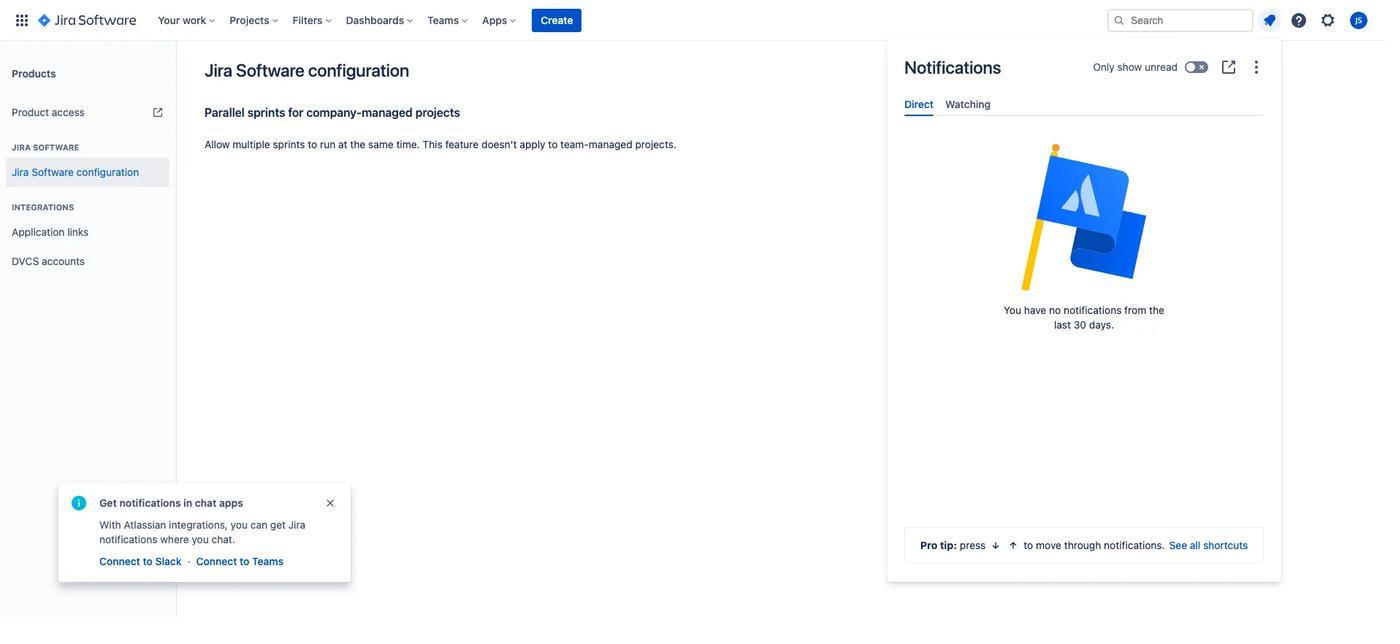 Task type: describe. For each thing, give the bounding box(es) containing it.
product access link
[[6, 98, 170, 127]]

settings image
[[1320, 11, 1337, 29]]

watching
[[946, 98, 991, 110]]

application
[[12, 226, 65, 238]]

dashboards button
[[342, 8, 419, 32]]

1 vertical spatial sprints
[[273, 138, 305, 151]]

can
[[251, 519, 268, 531]]

projects
[[416, 106, 460, 119]]

access
[[52, 106, 85, 118]]

Search field
[[1108, 8, 1254, 32]]

where
[[160, 533, 189, 546]]

info image
[[70, 495, 88, 512]]

0 horizontal spatial you
[[192, 533, 209, 546]]

jira up parallel
[[205, 60, 232, 80]]

parallel sprints for company-managed projects
[[205, 106, 460, 119]]

tip:
[[940, 539, 957, 552]]

have
[[1024, 304, 1047, 317]]

connect for connect to teams
[[196, 555, 237, 568]]

dismiss image
[[324, 498, 336, 509]]

integrations,
[[169, 519, 228, 531]]

connect to teams
[[196, 555, 284, 568]]

jira inside with atlassian integrations, you can get jira notifications where you chat.
[[289, 519, 306, 531]]

projects
[[230, 14, 269, 26]]

doesn't
[[482, 138, 517, 151]]

slack
[[155, 555, 182, 568]]

products
[[12, 67, 56, 79]]

this
[[423, 138, 443, 151]]

you have no notifications from the last 30 days.
[[1004, 304, 1165, 331]]

your work
[[158, 14, 206, 26]]

all
[[1190, 539, 1201, 552]]

notifications.
[[1104, 539, 1165, 552]]

notifications
[[905, 57, 1001, 77]]

in
[[183, 497, 192, 509]]

filters
[[293, 14, 323, 26]]

through
[[1065, 539, 1102, 552]]

application links link
[[6, 218, 170, 247]]

configuration inside jira software configuration link
[[76, 166, 139, 178]]

for
[[288, 106, 304, 119]]

your profile and settings image
[[1350, 11, 1368, 29]]

notifications inside you have no notifications from the last 30 days.
[[1064, 304, 1122, 317]]

notifications inside with atlassian integrations, you can get jira notifications where you chat.
[[99, 533, 157, 546]]

pro
[[921, 539, 938, 552]]

time.
[[396, 138, 420, 151]]

your work button
[[154, 8, 221, 32]]

jira software group
[[6, 127, 170, 191]]

teams button
[[423, 8, 474, 32]]

see all shortcuts
[[1170, 539, 1248, 552]]

create
[[541, 14, 573, 26]]

see all shortcuts button
[[1170, 539, 1248, 553]]

projects button
[[225, 8, 284, 32]]

dvcs accounts link
[[6, 247, 170, 276]]

help image
[[1291, 11, 1308, 29]]

sidebar navigation image
[[159, 58, 191, 88]]

move
[[1036, 539, 1062, 552]]

dashboards
[[346, 14, 404, 26]]

only show unread
[[1093, 61, 1178, 73]]

to inside notifications dialog
[[1024, 539, 1034, 552]]

chat
[[195, 497, 217, 509]]

team-
[[561, 138, 589, 151]]

shortcuts
[[1204, 539, 1248, 552]]

dvcs accounts
[[12, 255, 85, 267]]

from
[[1125, 304, 1147, 317]]

parallel
[[205, 106, 245, 119]]

search image
[[1114, 14, 1125, 26]]

unread
[[1145, 61, 1178, 73]]

teams inside connect to teams button
[[252, 555, 284, 568]]

connect for connect to slack
[[99, 555, 140, 568]]

product
[[12, 106, 49, 118]]

product access
[[12, 106, 85, 118]]

0 vertical spatial software
[[236, 60, 305, 80]]

integrations
[[12, 202, 74, 212]]

jira software configuration inside jira software configuration link
[[12, 166, 139, 178]]

0 vertical spatial configuration
[[308, 60, 409, 80]]

atlassian
[[124, 519, 166, 531]]

connect to slack button
[[98, 553, 183, 571]]

to move through notifications.
[[1024, 539, 1165, 552]]

projects.
[[635, 138, 677, 151]]

create button
[[532, 8, 582, 32]]

days.
[[1089, 319, 1114, 331]]

multiple
[[233, 138, 270, 151]]

jira down product
[[12, 143, 31, 152]]

get notifications in chat apps
[[99, 497, 243, 509]]



Task type: locate. For each thing, give the bounding box(es) containing it.
teams left apps
[[428, 14, 459, 26]]

the
[[350, 138, 366, 151], [1150, 304, 1165, 317]]

configuration down product access link
[[76, 166, 139, 178]]

to
[[308, 138, 317, 151], [548, 138, 558, 151], [1024, 539, 1034, 552], [143, 555, 153, 568], [240, 555, 250, 568]]

pro tip: press
[[921, 539, 986, 552]]

at
[[338, 138, 348, 151]]

0 vertical spatial managed
[[362, 106, 413, 119]]

managed
[[362, 106, 413, 119], [589, 138, 633, 151]]

1 vertical spatial jira software configuration
[[12, 166, 139, 178]]

jira down jira software
[[12, 166, 29, 178]]

connect inside connect to slack button
[[99, 555, 140, 568]]

feature
[[445, 138, 479, 151]]

jira software
[[12, 143, 79, 152]]

chat.
[[212, 533, 235, 546]]

sprints
[[247, 106, 285, 119], [273, 138, 305, 151]]

1 vertical spatial the
[[1150, 304, 1165, 317]]

get
[[270, 519, 286, 531]]

links
[[67, 226, 89, 238]]

1 horizontal spatial you
[[231, 519, 248, 531]]

you
[[1004, 304, 1022, 317]]

software
[[236, 60, 305, 80], [33, 143, 79, 152], [32, 166, 74, 178]]

managed left projects.
[[589, 138, 633, 151]]

jira software configuration
[[205, 60, 409, 80], [12, 166, 139, 178]]

arrow down image
[[990, 540, 1002, 552]]

banner
[[0, 0, 1386, 41]]

apps button
[[478, 8, 522, 32]]

notifications dialog
[[887, 38, 1282, 582]]

allow
[[205, 138, 230, 151]]

no
[[1049, 304, 1061, 317]]

notifications down atlassian
[[99, 533, 157, 546]]

1 horizontal spatial jira software configuration
[[205, 60, 409, 80]]

0 vertical spatial the
[[350, 138, 366, 151]]

your
[[158, 14, 180, 26]]

1 horizontal spatial the
[[1150, 304, 1165, 317]]

the right "at"
[[350, 138, 366, 151]]

last
[[1054, 319, 1071, 331]]

run
[[320, 138, 336, 151]]

jira software configuration link
[[6, 158, 170, 187]]

software up for
[[236, 60, 305, 80]]

allow multiple sprints to run at the same time. this feature doesn't apply to team-managed projects.
[[205, 138, 677, 151]]

0 horizontal spatial configuration
[[76, 166, 139, 178]]

0 horizontal spatial teams
[[252, 555, 284, 568]]

notifications
[[1064, 304, 1122, 317], [119, 497, 181, 509], [99, 533, 157, 546]]

2 connect from the left
[[196, 555, 237, 568]]

configuration
[[308, 60, 409, 80], [76, 166, 139, 178]]

more image
[[1248, 58, 1266, 76]]

jira software image
[[38, 11, 136, 29], [38, 11, 136, 29]]

sprints left for
[[247, 106, 285, 119]]

1 vertical spatial software
[[33, 143, 79, 152]]

the inside you have no notifications from the last 30 days.
[[1150, 304, 1165, 317]]

dvcs
[[12, 255, 39, 267]]

0 vertical spatial you
[[231, 519, 248, 531]]

0 horizontal spatial jira software configuration
[[12, 166, 139, 178]]

only
[[1093, 61, 1115, 73]]

jira software configuration up for
[[205, 60, 409, 80]]

company-
[[306, 106, 362, 119]]

notifications up atlassian
[[119, 497, 181, 509]]

1 vertical spatial teams
[[252, 555, 284, 568]]

show
[[1118, 61, 1142, 73]]

the right from
[[1150, 304, 1165, 317]]

1 vertical spatial configuration
[[76, 166, 139, 178]]

banner containing your work
[[0, 0, 1386, 41]]

accounts
[[42, 255, 85, 267]]

0 horizontal spatial the
[[350, 138, 366, 151]]

1 horizontal spatial teams
[[428, 14, 459, 26]]

1 connect from the left
[[99, 555, 140, 568]]

apply
[[520, 138, 546, 151]]

connect to teams button
[[195, 553, 285, 571]]

software down jira software
[[32, 166, 74, 178]]

0 vertical spatial notifications
[[1064, 304, 1122, 317]]

you
[[231, 519, 248, 531], [192, 533, 209, 546]]

software down product access
[[33, 143, 79, 152]]

1 horizontal spatial connect
[[196, 555, 237, 568]]

filters button
[[288, 8, 337, 32]]

tab list inside notifications dialog
[[899, 92, 1270, 116]]

configuration up company-
[[308, 60, 409, 80]]

jira
[[205, 60, 232, 80], [12, 143, 31, 152], [12, 166, 29, 178], [289, 519, 306, 531]]

managed up same
[[362, 106, 413, 119]]

connect
[[99, 555, 140, 568], [196, 555, 237, 568]]

1 vertical spatial notifications
[[119, 497, 181, 509]]

you down integrations,
[[192, 533, 209, 546]]

0 horizontal spatial connect
[[99, 555, 140, 568]]

30
[[1074, 319, 1087, 331]]

2 vertical spatial software
[[32, 166, 74, 178]]

2 vertical spatial notifications
[[99, 533, 157, 546]]

direct
[[905, 98, 934, 110]]

tab list
[[899, 92, 1270, 116]]

teams down can
[[252, 555, 284, 568]]

notifications image
[[1261, 11, 1279, 29]]

0 horizontal spatial managed
[[362, 106, 413, 119]]

apps
[[219, 497, 243, 509]]

software inside jira software configuration link
[[32, 166, 74, 178]]

connect down chat. at bottom
[[196, 555, 237, 568]]

1 vertical spatial managed
[[589, 138, 633, 151]]

primary element
[[9, 0, 1108, 41]]

connect to slack
[[99, 555, 182, 568]]

connect inside connect to teams button
[[196, 555, 237, 568]]

teams inside teams popup button
[[428, 14, 459, 26]]

0 vertical spatial jira software configuration
[[205, 60, 409, 80]]

with
[[99, 519, 121, 531]]

open notifications in a new tab image
[[1220, 58, 1238, 76]]

1 horizontal spatial configuration
[[308, 60, 409, 80]]

work
[[183, 14, 206, 26]]

see
[[1170, 539, 1188, 552]]

arrow up image
[[1008, 540, 1020, 552]]

1 horizontal spatial managed
[[589, 138, 633, 151]]

get
[[99, 497, 117, 509]]

connect down with
[[99, 555, 140, 568]]

software for jira software group
[[33, 143, 79, 152]]

you left can
[[231, 519, 248, 531]]

software for jira software configuration link
[[32, 166, 74, 178]]

integrations group
[[6, 187, 170, 281]]

press
[[960, 539, 986, 552]]

jira software configuration down jira software
[[12, 166, 139, 178]]

application links
[[12, 226, 89, 238]]

1 vertical spatial you
[[192, 533, 209, 546]]

0 vertical spatial sprints
[[247, 106, 285, 119]]

direct tab panel
[[899, 116, 1270, 129]]

same
[[368, 138, 394, 151]]

0 vertical spatial teams
[[428, 14, 459, 26]]

tab list containing direct
[[899, 92, 1270, 116]]

sprints down for
[[273, 138, 305, 151]]

apps
[[482, 14, 507, 26]]

appswitcher icon image
[[13, 11, 31, 29]]

with atlassian integrations, you can get jira notifications where you chat.
[[99, 519, 306, 546]]

teams
[[428, 14, 459, 26], [252, 555, 284, 568]]

jira right get
[[289, 519, 306, 531]]

notifications up days.
[[1064, 304, 1122, 317]]



Task type: vqa. For each thing, say whether or not it's contained in the screenshot.
the Atlassian inside the Bubble Chart By Atlassian Bubble Charts help you identify popular and significant issues by displaying data in four dimensions.
no



